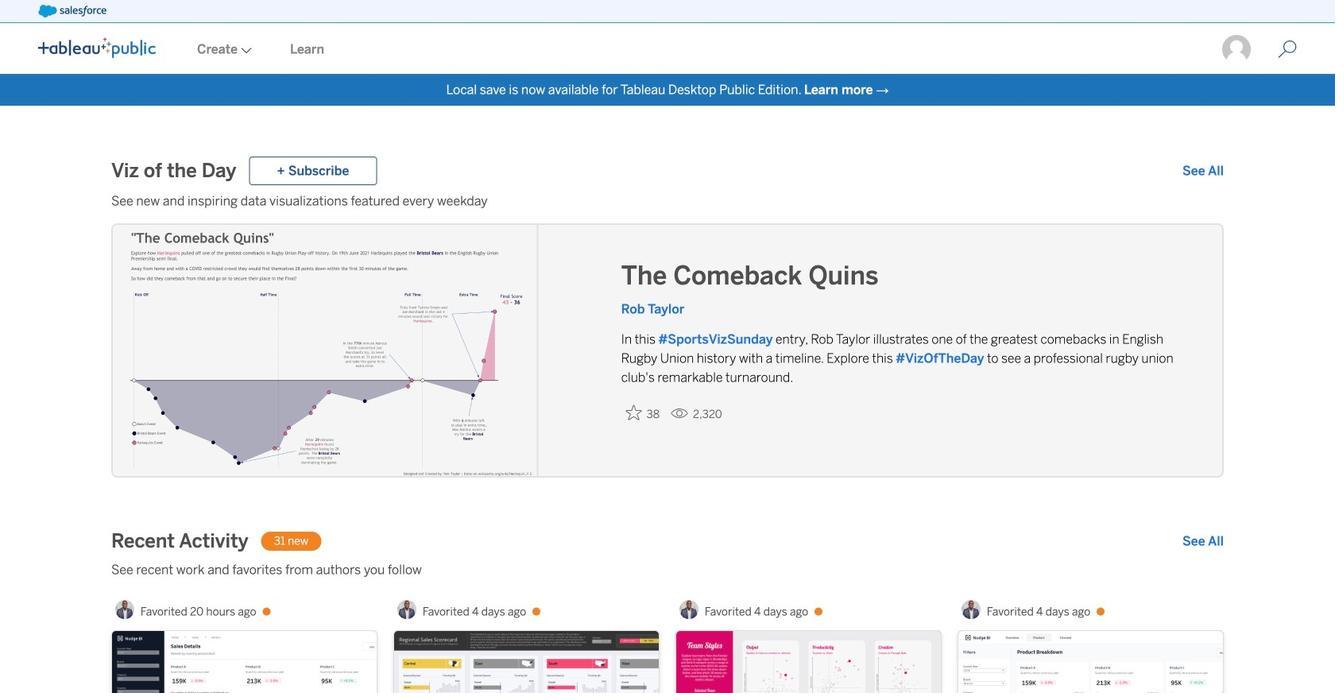 Task type: vqa. For each thing, say whether or not it's contained in the screenshot.
Tableau Products link
no



Task type: locate. For each thing, give the bounding box(es) containing it.
see all recent activity element
[[1183, 532, 1224, 551]]

tich mabiza image
[[115, 600, 134, 619], [397, 600, 416, 619], [679, 600, 699, 619]]

see new and inspiring data visualizations featured every weekday element
[[111, 192, 1224, 211]]

recent activity heading
[[111, 529, 249, 554]]

tableau public viz of the day image
[[113, 225, 539, 479]]

Add Favorite button
[[621, 400, 665, 426]]

see recent work and favorites from authors you follow element
[[111, 560, 1224, 579]]

salesforce logo image
[[38, 5, 106, 17]]

0 horizontal spatial tich mabiza image
[[115, 600, 134, 619]]

go to search image
[[1259, 40, 1316, 59]]

2 horizontal spatial tich mabiza image
[[679, 600, 699, 619]]

1 horizontal spatial tich mabiza image
[[397, 600, 416, 619]]

2 tich mabiza image from the left
[[397, 600, 416, 619]]

viz of the day heading
[[111, 158, 236, 184]]



Task type: describe. For each thing, give the bounding box(es) containing it.
add favorite image
[[626, 405, 642, 421]]

tich mabiza image
[[962, 600, 981, 619]]

3 tich mabiza image from the left
[[679, 600, 699, 619]]

tara.schultz image
[[1221, 33, 1253, 65]]

see all viz of the day element
[[1183, 161, 1224, 180]]

logo image
[[38, 37, 156, 58]]

create image
[[238, 47, 252, 54]]

1 tich mabiza image from the left
[[115, 600, 134, 619]]



